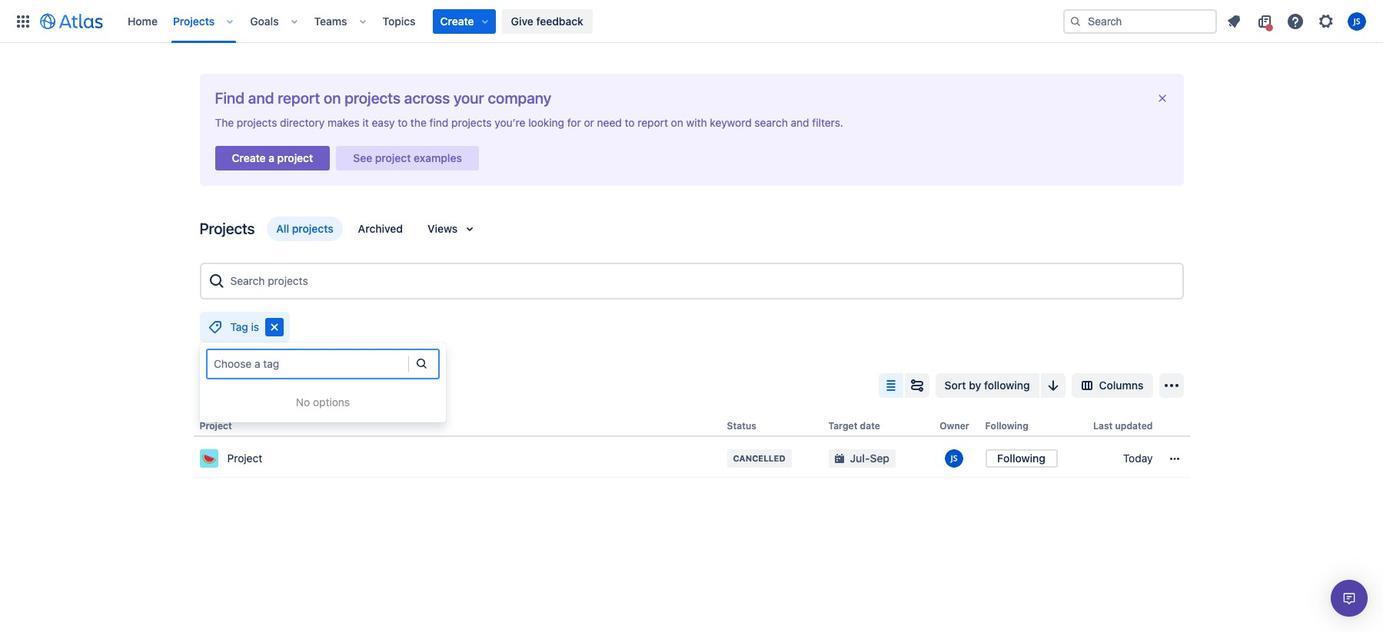 Task type: vqa. For each thing, say whether or not it's contained in the screenshot.
search box
no



Task type: describe. For each thing, give the bounding box(es) containing it.
create button
[[433, 9, 496, 33]]

following button
[[985, 450, 1058, 468]]

last
[[1093, 421, 1113, 432]]

0 vertical spatial following
[[985, 421, 1029, 432]]

project for showing 1 project
[[262, 379, 303, 393]]

0 vertical spatial and
[[248, 89, 274, 107]]

cancelled
[[733, 454, 785, 464]]

all projects
[[276, 222, 333, 235]]

projects link
[[168, 9, 219, 33]]

a for create
[[268, 151, 274, 165]]

choose
[[214, 358, 252, 371]]

give feedback
[[511, 14, 583, 27]]

reverse sort order image
[[1044, 377, 1062, 395]]

keyword
[[710, 116, 752, 129]]

the projects directory makes it easy to the find projects you're looking for or need to report on with keyword search and filters.
[[215, 116, 843, 129]]

by
[[969, 379, 981, 392]]

find
[[429, 116, 448, 129]]

options
[[313, 396, 350, 409]]

for
[[567, 116, 581, 129]]

open image
[[412, 354, 431, 373]]

Search field
[[1063, 9, 1217, 33]]

need
[[597, 116, 622, 129]]

tag
[[230, 321, 248, 334]]

create a project
[[232, 151, 313, 165]]

teams link
[[310, 9, 352, 33]]

1 horizontal spatial report
[[638, 116, 668, 129]]

Search projects field
[[226, 268, 1176, 295]]

archived
[[358, 222, 403, 235]]

0 horizontal spatial report
[[278, 89, 320, 107]]

examples
[[414, 151, 462, 165]]

projects inside top element
[[173, 14, 215, 27]]

target
[[828, 421, 858, 432]]

see project examples button
[[336, 141, 479, 175]]

project link
[[200, 450, 721, 468]]

columns
[[1099, 379, 1144, 392]]

projects down your
[[451, 116, 492, 129]]

search
[[755, 116, 788, 129]]

1 to from the left
[[398, 116, 408, 129]]

a for choose
[[254, 358, 260, 371]]

last updated
[[1093, 421, 1153, 432]]

home
[[128, 14, 158, 27]]

1 vertical spatial projects
[[200, 220, 255, 238]]

updated
[[1115, 421, 1153, 432]]

date
[[860, 421, 880, 432]]

account image
[[1348, 12, 1366, 30]]

owner
[[940, 421, 969, 432]]

projects right the
[[237, 116, 277, 129]]

search image
[[1069, 15, 1082, 27]]

jul-
[[850, 452, 870, 465]]

your
[[454, 89, 484, 107]]

all
[[276, 222, 289, 235]]

help image
[[1286, 12, 1305, 30]]

top element
[[9, 0, 1063, 43]]

views button
[[418, 217, 488, 241]]

open intercom messenger image
[[1340, 590, 1359, 608]]

showing 1 project
[[200, 379, 303, 393]]

give
[[511, 14, 533, 27]]

1 vertical spatial project
[[227, 452, 262, 465]]

create for create
[[440, 14, 474, 27]]

0 vertical spatial on
[[324, 89, 341, 107]]

project for create a project
[[277, 151, 313, 165]]

sort by following
[[945, 379, 1030, 392]]

jul-sep
[[850, 452, 890, 465]]

tag
[[263, 358, 279, 371]]



Task type: locate. For each thing, give the bounding box(es) containing it.
following
[[985, 421, 1029, 432], [997, 452, 1045, 465]]

1 horizontal spatial a
[[268, 151, 274, 165]]

is
[[251, 321, 259, 334]]

on
[[324, 89, 341, 107], [671, 116, 683, 129]]

0 horizontal spatial on
[[324, 89, 341, 107]]

tag image
[[206, 318, 224, 337]]

following up following button
[[985, 421, 1029, 432]]

0 vertical spatial project
[[200, 421, 232, 432]]

to left the
[[398, 116, 408, 129]]

1 horizontal spatial create
[[440, 14, 474, 27]]

goals
[[250, 14, 279, 27]]

archived button
[[349, 217, 412, 241]]

1 vertical spatial on
[[671, 116, 683, 129]]

on left with
[[671, 116, 683, 129]]

create inside button
[[232, 151, 266, 165]]

filters.
[[812, 116, 843, 129]]

projects
[[345, 89, 401, 107], [237, 116, 277, 129], [451, 116, 492, 129], [292, 222, 333, 235]]

1 horizontal spatial to
[[625, 116, 635, 129]]

choose a tag
[[214, 358, 279, 371]]

report up directory
[[278, 89, 320, 107]]

report
[[278, 89, 320, 107], [638, 116, 668, 129]]

None text field
[[214, 357, 217, 372]]

and left the filters.
[[791, 116, 809, 129]]

directory
[[280, 116, 325, 129]]

0 vertical spatial projects
[[173, 14, 215, 27]]

with
[[686, 116, 707, 129]]

columns button
[[1071, 374, 1153, 398]]

project right 'see'
[[375, 151, 411, 165]]

target date
[[828, 421, 880, 432]]

create down the
[[232, 151, 266, 165]]

sort by following button
[[935, 374, 1039, 398]]

no options
[[296, 396, 350, 409]]

more options image
[[1162, 377, 1181, 395]]

following
[[984, 379, 1030, 392]]

report right need
[[638, 116, 668, 129]]

1 vertical spatial following
[[997, 452, 1045, 465]]

company
[[488, 89, 551, 107]]

following down the following
[[997, 452, 1045, 465]]

0 vertical spatial create
[[440, 14, 474, 27]]

the
[[215, 116, 234, 129]]

1 vertical spatial create
[[232, 151, 266, 165]]

give feedback button
[[502, 9, 593, 33]]

create a project button
[[215, 141, 330, 175]]

projects up it
[[345, 89, 401, 107]]

display as timeline image
[[908, 377, 926, 395]]

showing
[[200, 379, 250, 393]]

2 to from the left
[[625, 116, 635, 129]]

projects
[[173, 14, 215, 27], [200, 220, 255, 238]]

0 vertical spatial a
[[268, 151, 274, 165]]

feedback
[[536, 14, 583, 27]]

close banner image
[[1156, 92, 1168, 105]]

settings image
[[1317, 12, 1335, 30]]

notifications image
[[1225, 12, 1243, 30]]

all projects button
[[267, 217, 343, 241]]

to right need
[[625, 116, 635, 129]]

makes
[[328, 116, 360, 129]]

projects right home
[[173, 14, 215, 27]]

banner
[[0, 0, 1383, 43]]

to
[[398, 116, 408, 129], [625, 116, 635, 129]]

it
[[363, 116, 369, 129]]

sort
[[945, 379, 966, 392]]

projects right all
[[292, 222, 333, 235]]

see
[[353, 151, 372, 165]]

create for create a project
[[232, 151, 266, 165]]

1 vertical spatial a
[[254, 358, 260, 371]]

goals link
[[245, 9, 283, 33]]

and
[[248, 89, 274, 107], [791, 116, 809, 129]]

1 horizontal spatial and
[[791, 116, 809, 129]]

create right "topics"
[[440, 14, 474, 27]]

find
[[215, 89, 245, 107]]

no
[[296, 396, 310, 409]]

project down directory
[[277, 151, 313, 165]]

0 vertical spatial report
[[278, 89, 320, 107]]

1 horizontal spatial on
[[671, 116, 683, 129]]

on up makes
[[324, 89, 341, 107]]

display as list image
[[882, 377, 900, 395]]

and right find
[[248, 89, 274, 107]]

0 horizontal spatial create
[[232, 151, 266, 165]]

create
[[440, 14, 474, 27], [232, 151, 266, 165]]

home link
[[123, 9, 162, 33]]

project down showing 1 project
[[227, 452, 262, 465]]

1
[[253, 379, 259, 393]]

0 horizontal spatial to
[[398, 116, 408, 129]]

a inside button
[[268, 151, 274, 165]]

project down showing in the left of the page
[[200, 421, 232, 432]]

topics
[[383, 14, 416, 27]]

looking
[[528, 116, 564, 129]]

following inside button
[[997, 452, 1045, 465]]

switch to... image
[[14, 12, 32, 30]]

search projects image
[[207, 272, 226, 291]]

create inside "popup button"
[[440, 14, 474, 27]]

today
[[1123, 452, 1153, 465]]

status
[[727, 421, 756, 432]]

you're
[[495, 116, 525, 129]]

project down tag
[[262, 379, 303, 393]]

see project examples
[[353, 151, 462, 165]]

teams
[[314, 14, 347, 27]]

a
[[268, 151, 274, 165], [254, 358, 260, 371]]

topics link
[[378, 9, 420, 33]]

or
[[584, 116, 594, 129]]

the
[[411, 116, 427, 129]]

1 vertical spatial report
[[638, 116, 668, 129]]

remove current filter image
[[265, 318, 284, 337]]

tag is
[[230, 321, 259, 334]]

0 horizontal spatial and
[[248, 89, 274, 107]]

banner containing home
[[0, 0, 1383, 43]]

easy
[[372, 116, 395, 129]]

across
[[404, 89, 450, 107]]

0 horizontal spatial a
[[254, 358, 260, 371]]

find and report on projects across your company
[[215, 89, 551, 107]]

project
[[200, 421, 232, 432], [227, 452, 262, 465]]

project
[[277, 151, 313, 165], [375, 151, 411, 165], [262, 379, 303, 393]]

views
[[427, 222, 458, 235]]

sep
[[870, 452, 890, 465]]

1 vertical spatial and
[[791, 116, 809, 129]]

projects inside button
[[292, 222, 333, 235]]

projects up search projects icon
[[200, 220, 255, 238]]



